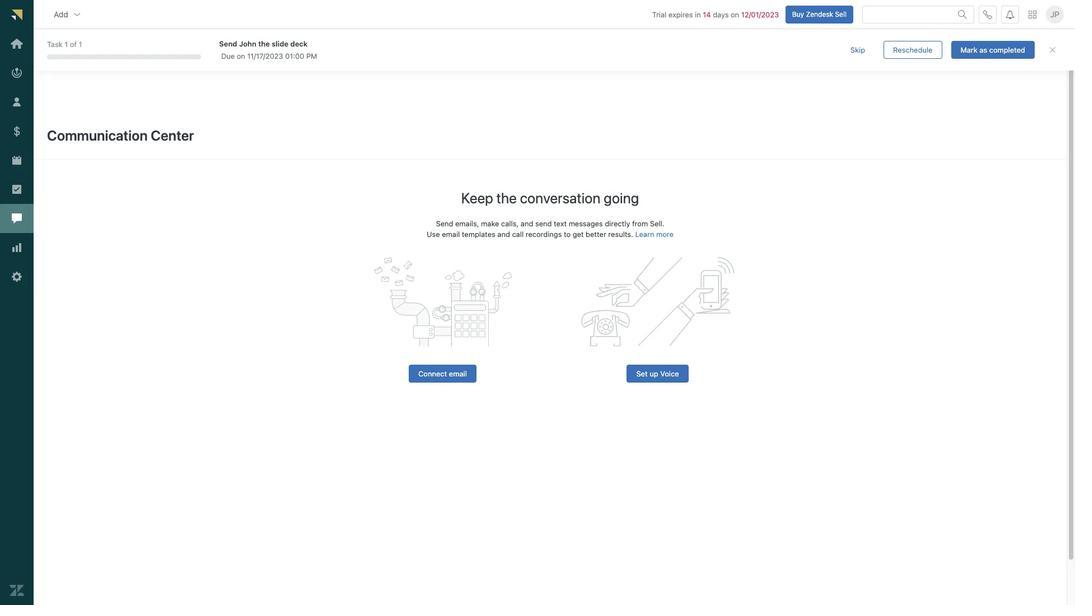 Task type: vqa. For each thing, say whether or not it's contained in the screenshot.
send
yes



Task type: locate. For each thing, give the bounding box(es) containing it.
send
[[536, 219, 552, 228]]

and up call
[[521, 219, 534, 228]]

mark
[[961, 45, 978, 54]]

as
[[980, 45, 988, 54]]

1 horizontal spatial on
[[731, 10, 740, 19]]

1 horizontal spatial the
[[497, 189, 517, 206]]

on right days
[[731, 10, 740, 19]]

up
[[650, 369, 659, 378]]

0 horizontal spatial 1
[[65, 40, 68, 49]]

buy zendesk sell button
[[786, 5, 854, 23]]

connect
[[419, 369, 447, 378]]

cancel image
[[1049, 45, 1058, 54]]

better
[[586, 230, 607, 239]]

0 vertical spatial email
[[442, 230, 460, 239]]

keep the conversation going
[[461, 189, 639, 206]]

on
[[731, 10, 740, 19], [237, 51, 245, 60]]

1 vertical spatial the
[[497, 189, 517, 206]]

1
[[65, 40, 68, 49], [79, 40, 82, 49]]

email right use
[[442, 230, 460, 239]]

from
[[633, 219, 648, 228]]

1 1 from the left
[[65, 40, 68, 49]]

reschedule
[[894, 45, 933, 54]]

set
[[637, 369, 648, 378]]

0 horizontal spatial the
[[258, 39, 270, 48]]

connect email link
[[409, 365, 477, 383]]

send up use
[[436, 219, 453, 228]]

12/01/2023
[[742, 10, 779, 19]]

text
[[554, 219, 567, 228]]

connect email
[[419, 369, 467, 378]]

send
[[219, 39, 237, 48], [436, 219, 453, 228]]

1 horizontal spatial and
[[521, 219, 534, 228]]

going
[[604, 189, 639, 206]]

communication center
[[47, 127, 194, 143]]

1 left of
[[65, 40, 68, 49]]

0 vertical spatial on
[[731, 10, 740, 19]]

0 horizontal spatial send
[[219, 39, 237, 48]]

due
[[221, 51, 235, 60]]

the up 11/17/2023
[[258, 39, 270, 48]]

1 vertical spatial send
[[436, 219, 453, 228]]

1 horizontal spatial 1
[[79, 40, 82, 49]]

reschedule button
[[884, 41, 943, 59]]

the up calls,
[[497, 189, 517, 206]]

the inside the send john the slide deck due on 11/17/2023 01:00 pm
[[258, 39, 270, 48]]

on right due in the top of the page
[[237, 51, 245, 60]]

1 horizontal spatial send
[[436, 219, 453, 228]]

expires
[[669, 10, 693, 19]]

send up due in the top of the page
[[219, 39, 237, 48]]

deck
[[291, 39, 308, 48]]

0 horizontal spatial on
[[237, 51, 245, 60]]

jp
[[1051, 9, 1060, 19]]

email right "connect"
[[449, 369, 467, 378]]

0 vertical spatial the
[[258, 39, 270, 48]]

recordings
[[526, 230, 562, 239]]

calls,
[[501, 219, 519, 228]]

11/17/2023
[[247, 51, 283, 60]]

send inside the send john the slide deck due on 11/17/2023 01:00 pm
[[219, 39, 237, 48]]

0 vertical spatial send
[[219, 39, 237, 48]]

2 1 from the left
[[79, 40, 82, 49]]

templates
[[462, 230, 496, 239]]

1 vertical spatial email
[[449, 369, 467, 378]]

trial
[[653, 10, 667, 19]]

0 vertical spatial and
[[521, 219, 534, 228]]

and
[[521, 219, 534, 228], [498, 230, 510, 239]]

results.
[[609, 230, 634, 239]]

use
[[427, 230, 440, 239]]

send inside the send emails, make calls, and send text messages directly from sell. use email templates and call recordings to get better results. learn more
[[436, 219, 453, 228]]

and down calls,
[[498, 230, 510, 239]]

messages
[[569, 219, 603, 228]]

more
[[657, 230, 674, 239]]

1 right of
[[79, 40, 82, 49]]

send emails, make calls, and send text messages directly from sell. use email templates and call recordings to get better results. learn more
[[427, 219, 674, 239]]

the
[[258, 39, 270, 48], [497, 189, 517, 206]]

get
[[573, 230, 584, 239]]

days
[[713, 10, 729, 19]]

1 vertical spatial on
[[237, 51, 245, 60]]

0 horizontal spatial and
[[498, 230, 510, 239]]

email
[[442, 230, 460, 239], [449, 369, 467, 378]]

to
[[564, 230, 571, 239]]

calls image
[[984, 10, 993, 19]]



Task type: describe. For each thing, give the bounding box(es) containing it.
learn
[[636, 230, 655, 239]]

jp button
[[1047, 5, 1064, 23]]

trial expires in 14 days on 12/01/2023
[[653, 10, 779, 19]]

zendesk products image
[[1029, 10, 1037, 18]]

completed
[[990, 45, 1026, 54]]

pm
[[306, 51, 317, 60]]

send for emails,
[[436, 219, 453, 228]]

task
[[47, 40, 63, 49]]

01:00
[[285, 51, 304, 60]]

set up voice link
[[627, 365, 689, 383]]

call
[[512, 230, 524, 239]]

make
[[481, 219, 499, 228]]

learn more link
[[636, 230, 674, 239]]

john
[[239, 39, 257, 48]]

email inside the send emails, make calls, and send text messages directly from sell. use email templates and call recordings to get better results. learn more
[[442, 230, 460, 239]]

send john the slide deck due on 11/17/2023 01:00 pm
[[219, 39, 317, 60]]

skip button
[[841, 41, 875, 59]]

zendesk
[[806, 10, 834, 18]]

mark as completed button
[[952, 41, 1035, 59]]

zendesk image
[[10, 583, 24, 598]]

communication
[[47, 127, 148, 143]]

slide
[[272, 39, 289, 48]]

mark as completed
[[961, 45, 1026, 54]]

send for john
[[219, 39, 237, 48]]

chevron down image
[[73, 10, 82, 19]]

add
[[54, 9, 68, 19]]

buy zendesk sell
[[793, 10, 847, 18]]

sell
[[836, 10, 847, 18]]

keep
[[461, 189, 493, 206]]

of
[[70, 40, 77, 49]]

search image
[[959, 10, 968, 19]]

in
[[695, 10, 701, 19]]

1 vertical spatial and
[[498, 230, 510, 239]]

voice
[[661, 369, 679, 378]]

task 1 of 1
[[47, 40, 82, 49]]

center
[[151, 127, 194, 143]]

buy
[[793, 10, 805, 18]]

skip
[[851, 45, 866, 54]]

14
[[703, 10, 711, 19]]

set up voice
[[637, 369, 679, 378]]

directly
[[605, 219, 631, 228]]

emails,
[[455, 219, 479, 228]]

sell.
[[650, 219, 665, 228]]

on inside the send john the slide deck due on 11/17/2023 01:00 pm
[[237, 51, 245, 60]]

conversation
[[520, 189, 601, 206]]

bell image
[[1006, 10, 1015, 19]]

send john the slide deck link
[[219, 38, 821, 49]]

add button
[[45, 3, 91, 26]]



